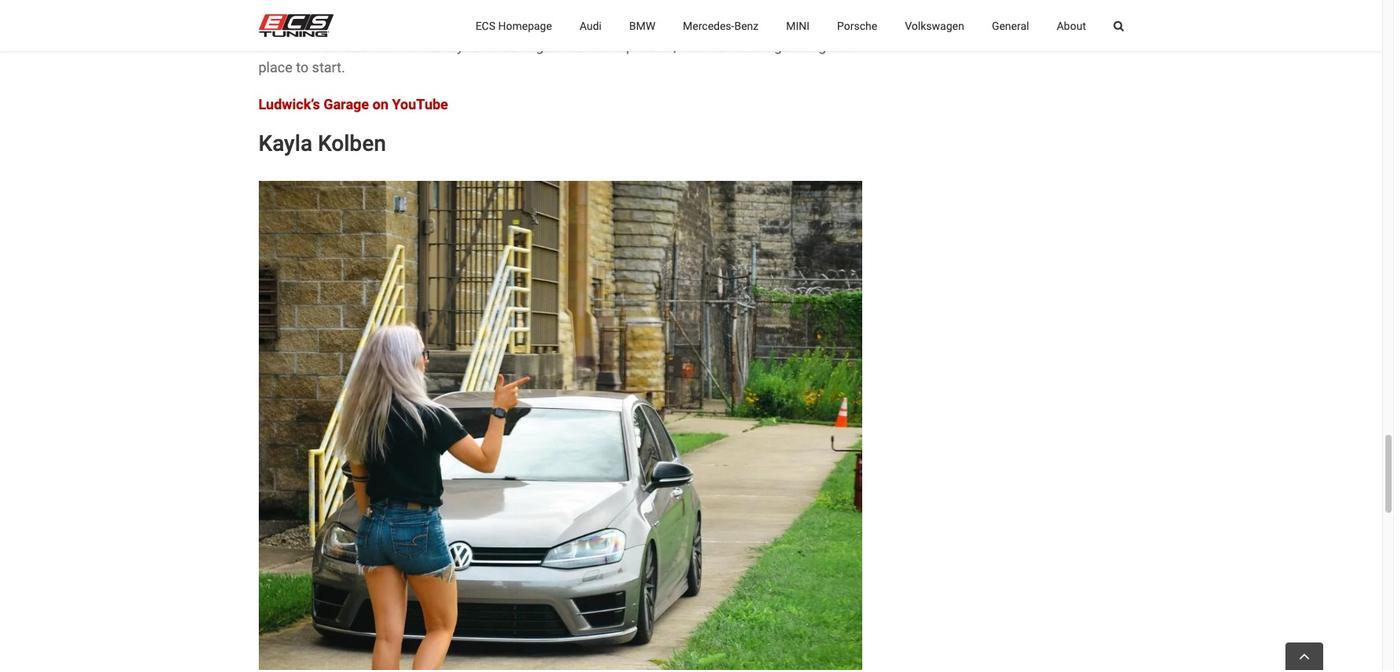 Task type: describe. For each thing, give the bounding box(es) containing it.
mercedes-benz link
[[683, 0, 759, 51]]

ecs
[[476, 19, 496, 32]]

about link
[[1057, 0, 1086, 51]]

audi
[[580, 19, 602, 32]]

porsche
[[837, 19, 878, 32]]

general link
[[992, 0, 1030, 51]]

volkswagen
[[905, 19, 965, 32]]

ludwick's garage on youtube link
[[259, 96, 448, 112]]

mini link
[[786, 0, 810, 51]]

on
[[373, 96, 389, 112]]

homepage
[[498, 19, 552, 32]]

kolben
[[318, 130, 386, 156]]

mercedes-benz
[[683, 19, 759, 32]]

porsche link
[[837, 0, 878, 51]]

kayla kolben
[[259, 130, 392, 156]]

bmw
[[629, 19, 656, 32]]

about
[[1057, 19, 1086, 32]]

ecs homepage
[[476, 19, 552, 32]]



Task type: locate. For each thing, give the bounding box(es) containing it.
audi link
[[580, 0, 602, 51]]

mini
[[786, 19, 810, 32]]

general
[[992, 19, 1030, 32]]

youtube
[[392, 96, 448, 112]]

mercedes-
[[683, 19, 735, 32]]

garage
[[324, 96, 369, 112]]

ludwick's
[[259, 96, 320, 112]]

ecs homepage link
[[476, 0, 552, 51]]

ecs tuning logo image
[[259, 14, 333, 37]]

ludwick's garage on youtube
[[259, 96, 448, 112]]

kayla
[[259, 130, 312, 156]]

bmw link
[[629, 0, 656, 51]]

benz
[[735, 19, 759, 32]]

volkswagen link
[[905, 0, 965, 51]]



Task type: vqa. For each thing, say whether or not it's contained in the screenshot.
ECS at the left top
yes



